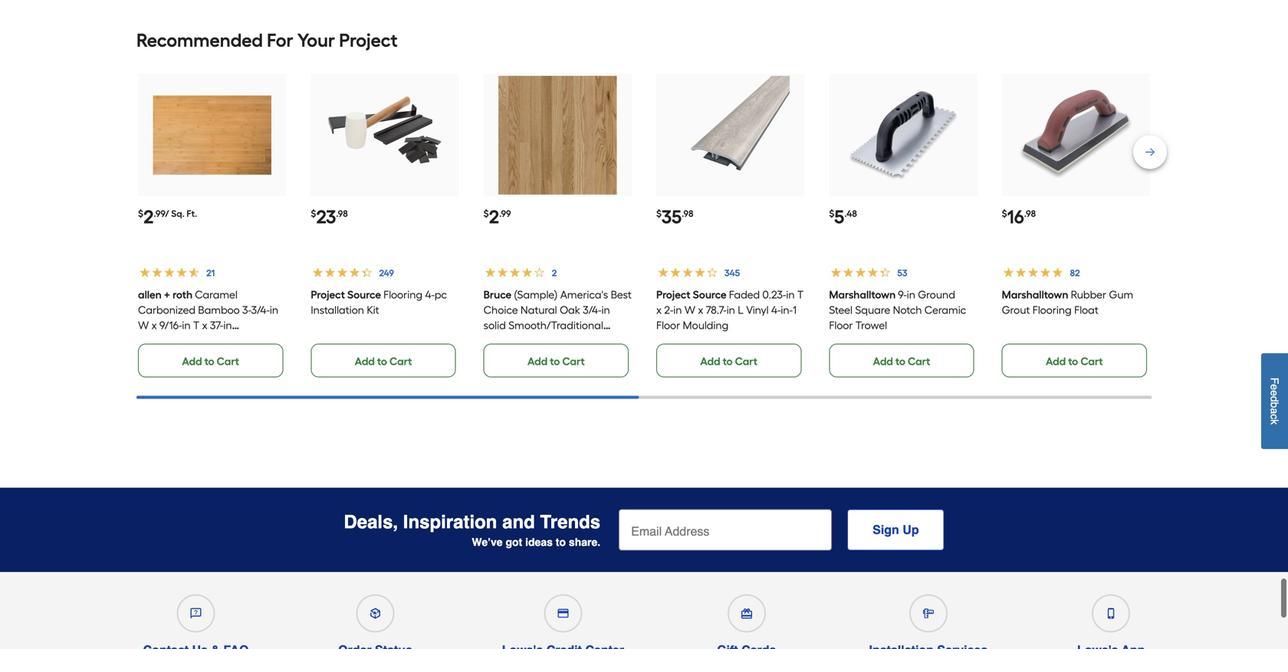 Task type: vqa. For each thing, say whether or not it's contained in the screenshot.
2nd 'Marshalltown' from the left
yes



Task type: locate. For each thing, give the bounding box(es) containing it.
6 add to cart from the left
[[1046, 355, 1104, 368]]

1 horizontal spatial w
[[685, 304, 696, 317]]

3 add to cart link from the left
[[484, 344, 629, 378]]

project source for 23
[[311, 288, 381, 301]]

.98 inside $ 16 .98
[[1025, 208, 1036, 219]]

x left '37-'
[[202, 319, 207, 332]]

t left '37-'
[[193, 319, 200, 332]]

to down '37-'
[[205, 355, 214, 368]]

flooring down '37-'
[[192, 350, 231, 363]]

2 cart from the left
[[390, 355, 412, 368]]

a
[[1269, 409, 1281, 415]]

1 horizontal spatial 2
[[489, 206, 499, 228]]

project source inside 23 'list item'
[[311, 288, 381, 301]]

e
[[1269, 385, 1281, 391], [1269, 391, 1281, 397]]

cart down "l"
[[735, 355, 758, 368]]

cart inside 23 'list item'
[[390, 355, 412, 368]]

project inside the 35 list item
[[657, 288, 691, 301]]

to down 9-in ground steel square notch ceramic floor trowel
[[896, 355, 906, 368]]

add down rubber gum grout flooring float
[[1046, 355, 1066, 368]]

hardwood
[[484, 334, 535, 348], [138, 350, 190, 363]]

1 horizontal spatial project source
[[657, 288, 727, 301]]

add down (sample) america's best choice natural oak 3/4-in solid smooth/traditional hardwood flooring
[[528, 355, 548, 368]]

4 add to cart link from the left
[[657, 344, 802, 378]]

0 vertical spatial smooth/traditional
[[509, 319, 604, 332]]

0 vertical spatial hardwood
[[484, 334, 535, 348]]

rubber gum grout flooring float
[[1002, 288, 1134, 317]]

project source flooring 4-pc installation kit image
[[326, 76, 444, 195]]

5 add from the left
[[873, 355, 894, 368]]

add for $ 16 .98
[[1046, 355, 1066, 368]]

marshalltown for 5
[[829, 288, 896, 301]]

5 list item
[[829, 74, 978, 378]]

add down kit at the left top of the page
[[355, 355, 375, 368]]

cart inside the 35 list item
[[735, 355, 758, 368]]

1 horizontal spatial 4-
[[772, 304, 781, 317]]

t inside the faded 0.23-in t x 2-in w x 78.7-in l vinyl 4-in-1 floor moulding
[[798, 288, 804, 301]]

allen + roth caramel carbonized bamboo 3-3/4-in w x 9/16-in t x 37-in smooth/traditional solid hardwood flooring (23.8-sq ft) image
[[153, 76, 272, 195]]

america's
[[561, 288, 608, 301]]

ideas
[[526, 536, 553, 549]]

w left 9/16-
[[138, 319, 149, 332]]

add to cart for $ 5 .48
[[873, 355, 931, 368]]

add to cart down (sample) america's best choice natural oak 3/4-in solid smooth/traditional hardwood flooring
[[528, 355, 585, 368]]

$ inside $ 35 .98
[[657, 208, 662, 219]]

add to cart for $ 23 .98
[[355, 355, 412, 368]]

add to cart link down the trowel
[[829, 344, 975, 378]]

w inside the faded 0.23-in t x 2-in w x 78.7-in l vinyl 4-in-1 floor moulding
[[685, 304, 696, 317]]

1 project source from the left
[[311, 288, 381, 301]]

4- inside the faded 0.23-in t x 2-in w x 78.7-in l vinyl 4-in-1 floor moulding
[[772, 304, 781, 317]]

hardwood inside caramel carbonized bamboo 3-3/4-in w x 9/16-in t x 37-in smooth/traditional solid hardwood flooring (23.8-sq ft)
[[138, 350, 190, 363]]

$ 2 .99/ sq. ft.
[[138, 206, 197, 228]]

$ for $ 35 .98
[[657, 208, 662, 219]]

add to cart down kit at the left top of the page
[[355, 355, 412, 368]]

flooring inside rubber gum grout flooring float
[[1033, 304, 1072, 317]]

3 add from the left
[[528, 355, 548, 368]]

project for 35
[[657, 288, 691, 301]]

3 $ from the left
[[484, 208, 489, 219]]

3/4- up "solid" on the left bottom of the page
[[251, 304, 270, 317]]

0 horizontal spatial 4-
[[425, 288, 435, 301]]

9/16-
[[159, 319, 182, 332]]

4 cart from the left
[[735, 355, 758, 368]]

1 horizontal spatial 3/4-
[[583, 304, 602, 317]]

.99/
[[154, 208, 169, 219]]

floor down 2-
[[657, 319, 680, 332]]

cart for $ 16 .98
[[1081, 355, 1104, 368]]

.98 for 23
[[336, 208, 348, 219]]

choice
[[484, 304, 518, 317]]

3 cart from the left
[[563, 355, 585, 368]]

23 list item
[[311, 74, 459, 378]]

2 add to cart from the left
[[355, 355, 412, 368]]

5 add to cart link from the left
[[829, 344, 975, 378]]

6 add to cart link from the left
[[1002, 344, 1148, 378]]

1 cart from the left
[[217, 355, 239, 368]]

1 horizontal spatial .98
[[682, 208, 694, 219]]

2 .98 from the left
[[682, 208, 694, 219]]

.98 inside $ 35 .98
[[682, 208, 694, 219]]

$ inside '$ 23 .98'
[[311, 208, 316, 219]]

1 vertical spatial t
[[193, 319, 200, 332]]

w right 2-
[[685, 304, 696, 317]]

add to cart inside 5 'list item'
[[873, 355, 931, 368]]

add down moulding
[[701, 355, 721, 368]]

35 list item
[[657, 74, 805, 378]]

cart inside 16 list item
[[1081, 355, 1104, 368]]

add down the trowel
[[873, 355, 894, 368]]

cart down (sample) america's best choice natural oak 3/4-in solid smooth/traditional hardwood flooring
[[563, 355, 585, 368]]

add inside 5 'list item'
[[873, 355, 894, 368]]

in-
[[781, 304, 793, 317]]

faded
[[729, 288, 760, 301]]

1 horizontal spatial smooth/traditional
[[509, 319, 604, 332]]

1 source from the left
[[347, 288, 381, 301]]

$ inside $ 2 .99/ sq. ft.
[[138, 208, 143, 219]]

in left 78.7-
[[674, 304, 682, 317]]

hardwood down 9/16-
[[138, 350, 190, 363]]

4- down 0.23-
[[772, 304, 781, 317]]

3 .98 from the left
[[1025, 208, 1036, 219]]

2 horizontal spatial .98
[[1025, 208, 1036, 219]]

deals, inspiration and trends we've got ideas to share.
[[344, 512, 601, 549]]

1 vertical spatial w
[[138, 319, 149, 332]]

to inside 16 list item
[[1069, 355, 1079, 368]]

4 add to cart from the left
[[701, 355, 758, 368]]

source up kit at the left top of the page
[[347, 288, 381, 301]]

to down float
[[1069, 355, 1079, 368]]

$
[[138, 208, 143, 219], [311, 208, 316, 219], [484, 208, 489, 219], [657, 208, 662, 219], [829, 208, 835, 219], [1002, 208, 1008, 219]]

0 horizontal spatial .98
[[336, 208, 348, 219]]

cart down float
[[1081, 355, 1104, 368]]

5
[[835, 206, 845, 228]]

1 horizontal spatial floor
[[829, 319, 853, 332]]

3/4-
[[251, 304, 270, 317], [583, 304, 602, 317]]

project for 23
[[311, 288, 345, 301]]

1 horizontal spatial 2 list item
[[484, 74, 632, 378]]

4-
[[425, 288, 435, 301], [772, 304, 781, 317]]

to down moulding
[[723, 355, 733, 368]]

0 vertical spatial 4-
[[425, 288, 435, 301]]

0 horizontal spatial 2
[[143, 206, 154, 228]]

customer care image
[[191, 609, 201, 619]]

add to cart link down moulding
[[657, 344, 802, 378]]

add inside 16 list item
[[1046, 355, 1066, 368]]

add to cart link for $ 2 .99/ sq. ft.
[[138, 344, 283, 378]]

cart for $ 35 .98
[[735, 355, 758, 368]]

5 $ from the left
[[829, 208, 835, 219]]

$ for $ 16 .98
[[1002, 208, 1008, 219]]

4 add from the left
[[701, 355, 721, 368]]

1 add to cart from the left
[[182, 355, 239, 368]]

add to cart link inside 23 'list item'
[[311, 344, 456, 378]]

solid
[[484, 319, 506, 332]]

$ inside $ 5 .48
[[829, 208, 835, 219]]

square
[[856, 304, 891, 317]]

add to cart link inside 16 list item
[[1002, 344, 1148, 378]]

.98 for 35
[[682, 208, 694, 219]]

project
[[339, 29, 398, 51], [311, 288, 345, 301], [657, 288, 691, 301]]

e up b
[[1269, 391, 1281, 397]]

0 horizontal spatial t
[[193, 319, 200, 332]]

gift card image
[[742, 609, 752, 619]]

.98 inside '$ 23 .98'
[[336, 208, 348, 219]]

1 .98 from the left
[[336, 208, 348, 219]]

cart down flooring 4-pc installation kit
[[390, 355, 412, 368]]

add to cart link inside 5 'list item'
[[829, 344, 975, 378]]

f e e d b a c k
[[1269, 378, 1281, 425]]

3 add to cart from the left
[[528, 355, 585, 368]]

2 source from the left
[[693, 288, 727, 301]]

marshalltown inside 16 list item
[[1002, 288, 1069, 301]]

in down the carbonized
[[182, 319, 191, 332]]

4 $ from the left
[[657, 208, 662, 219]]

to for $ 2 .99/ sq. ft.
[[205, 355, 214, 368]]

project source inside the 35 list item
[[657, 288, 727, 301]]

flooring left "pc"
[[384, 288, 423, 301]]

$ for $ 5 .48
[[829, 208, 835, 219]]

+
[[164, 288, 170, 301]]

5 add to cart from the left
[[873, 355, 931, 368]]

source up 78.7-
[[693, 288, 727, 301]]

2 add from the left
[[355, 355, 375, 368]]

0 horizontal spatial 3/4-
[[251, 304, 270, 317]]

smooth/traditional down oak
[[509, 319, 604, 332]]

flooring down oak
[[538, 334, 577, 348]]

add to cart link for $ 2 .99
[[484, 344, 629, 378]]

to inside the 35 list item
[[723, 355, 733, 368]]

to inside 5 'list item'
[[896, 355, 906, 368]]

add to cart down float
[[1046, 355, 1104, 368]]

float
[[1075, 304, 1099, 317]]

6 add from the left
[[1046, 355, 1066, 368]]

add to cart link down '37-'
[[138, 344, 283, 378]]

$ inside $ 16 .98
[[1002, 208, 1008, 219]]

floor
[[657, 319, 680, 332], [829, 319, 853, 332]]

your
[[297, 29, 335, 51]]

marshalltown up grout
[[1002, 288, 1069, 301]]

to for $ 16 .98
[[1069, 355, 1079, 368]]

1 $ from the left
[[138, 208, 143, 219]]

0 horizontal spatial 2 list item
[[138, 74, 286, 378]]

marshalltown up square at top
[[829, 288, 896, 301]]

in up notch
[[907, 288, 916, 301]]

2 list item
[[138, 74, 286, 378], [484, 74, 632, 378]]

1 horizontal spatial marshalltown
[[1002, 288, 1069, 301]]

floor inside 9-in ground steel square notch ceramic floor trowel
[[829, 319, 853, 332]]

1 horizontal spatial hardwood
[[484, 334, 535, 348]]

0 horizontal spatial project source
[[311, 288, 381, 301]]

marshalltown rubber gum grout flooring float image
[[1017, 76, 1136, 195]]

1 horizontal spatial t
[[798, 288, 804, 301]]

add to cart inside 16 list item
[[1046, 355, 1104, 368]]

to inside 23 'list item'
[[377, 355, 387, 368]]

project inside heading
[[339, 29, 398, 51]]

x left 9/16-
[[152, 319, 157, 332]]

6 $ from the left
[[1002, 208, 1008, 219]]

in down america's
[[602, 304, 610, 317]]

to for $ 5 .48
[[896, 355, 906, 368]]

0 vertical spatial t
[[798, 288, 804, 301]]

1 floor from the left
[[657, 319, 680, 332]]

cart down "solid" on the left bottom of the page
[[217, 355, 239, 368]]

source inside 23 'list item'
[[347, 288, 381, 301]]

0 horizontal spatial hardwood
[[138, 350, 190, 363]]

2 add to cart link from the left
[[311, 344, 456, 378]]

4- left bruce
[[425, 288, 435, 301]]

$ inside $ 2 .99
[[484, 208, 489, 219]]

add to cart down moulding
[[701, 355, 758, 368]]

marshalltown
[[829, 288, 896, 301], [1002, 288, 1069, 301]]

cart inside 5 'list item'
[[908, 355, 931, 368]]

to down kit at the left top of the page
[[377, 355, 387, 368]]

hardwood down solid
[[484, 334, 535, 348]]

to inside deals, inspiration and trends we've got ideas to share.
[[556, 536, 566, 549]]

(sample)
[[514, 288, 558, 301]]

x
[[657, 304, 662, 317], [698, 304, 704, 317], [152, 319, 157, 332], [202, 319, 207, 332]]

grout
[[1002, 304, 1031, 317]]

.98 for 16
[[1025, 208, 1036, 219]]

0 vertical spatial w
[[685, 304, 696, 317]]

0 horizontal spatial marshalltown
[[829, 288, 896, 301]]

1 add from the left
[[182, 355, 202, 368]]

to down (sample) america's best choice natural oak 3/4-in solid smooth/traditional hardwood flooring
[[550, 355, 560, 368]]

to right ideas
[[556, 536, 566, 549]]

add
[[182, 355, 202, 368], [355, 355, 375, 368], [528, 355, 548, 368], [701, 355, 721, 368], [873, 355, 894, 368], [1046, 355, 1066, 368]]

add to cart inside 23 'list item'
[[355, 355, 412, 368]]

installation
[[311, 304, 364, 317]]

rubber
[[1071, 288, 1107, 301]]

.98
[[336, 208, 348, 219], [682, 208, 694, 219], [1025, 208, 1036, 219]]

cart down notch
[[908, 355, 931, 368]]

2 floor from the left
[[829, 319, 853, 332]]

hardwood inside (sample) america's best choice natural oak 3/4-in solid smooth/traditional hardwood flooring
[[484, 334, 535, 348]]

1 add to cart link from the left
[[138, 344, 283, 378]]

t
[[798, 288, 804, 301], [193, 319, 200, 332]]

in inside 9-in ground steel square notch ceramic floor trowel
[[907, 288, 916, 301]]

add down 9/16-
[[182, 355, 202, 368]]

mobile image
[[1106, 609, 1117, 619]]

in
[[787, 288, 795, 301], [907, 288, 916, 301], [270, 304, 278, 317], [602, 304, 610, 317], [674, 304, 682, 317], [727, 304, 736, 317], [182, 319, 191, 332], [223, 319, 232, 332]]

2 for $ 2 .99/ sq. ft.
[[143, 206, 154, 228]]

caramel carbonized bamboo 3-3/4-in w x 9/16-in t x 37-in smooth/traditional solid hardwood flooring (23.8-sq ft)
[[138, 288, 285, 363]]

2 3/4- from the left
[[583, 304, 602, 317]]

0 horizontal spatial smooth/traditional
[[138, 334, 233, 348]]

0.23-
[[763, 288, 787, 301]]

smooth/traditional down 9/16-
[[138, 334, 233, 348]]

1 vertical spatial smooth/traditional
[[138, 334, 233, 348]]

pickup image
[[370, 609, 381, 619]]

flooring left float
[[1033, 304, 1072, 317]]

add to cart link down float
[[1002, 344, 1148, 378]]

add to cart link for $ 35 .98
[[657, 344, 802, 378]]

add to cart for $ 16 .98
[[1046, 355, 1104, 368]]

78.7-
[[706, 304, 727, 317]]

trowel
[[856, 319, 888, 332]]

f
[[1269, 378, 1281, 385]]

e up d
[[1269, 385, 1281, 391]]

add to cart link inside the 35 list item
[[657, 344, 802, 378]]

project inside 23 'list item'
[[311, 288, 345, 301]]

project source up installation
[[311, 288, 381, 301]]

to for $ 35 .98
[[723, 355, 733, 368]]

2 e from the top
[[1269, 391, 1281, 397]]

add to cart down '37-'
[[182, 355, 239, 368]]

1 2 list item from the left
[[138, 74, 286, 378]]

project source faded 0.23-in t x 2-in w x 78.7-in l vinyl 4-in-1 floor moulding image
[[671, 76, 790, 195]]

add to cart inside the 35 list item
[[701, 355, 758, 368]]

credit card image
[[558, 609, 569, 619]]

floor inside the faded 0.23-in t x 2-in w x 78.7-in l vinyl 4-in-1 floor moulding
[[657, 319, 680, 332]]

0 horizontal spatial w
[[138, 319, 149, 332]]

add to cart down the trowel
[[873, 355, 931, 368]]

0 horizontal spatial source
[[347, 288, 381, 301]]

add to cart for $ 35 .98
[[701, 355, 758, 368]]

1 vertical spatial hardwood
[[138, 350, 190, 363]]

project up 2-
[[657, 288, 691, 301]]

in right 3-
[[270, 304, 278, 317]]

6 cart from the left
[[1081, 355, 1104, 368]]

floor down steel
[[829, 319, 853, 332]]

deals,
[[344, 512, 398, 533]]

flooring inside (sample) america's best choice natural oak 3/4-in solid smooth/traditional hardwood flooring
[[538, 334, 577, 348]]

project up installation
[[311, 288, 345, 301]]

1 horizontal spatial source
[[693, 288, 727, 301]]

add to cart
[[182, 355, 239, 368], [355, 355, 412, 368], [528, 355, 585, 368], [701, 355, 758, 368], [873, 355, 931, 368], [1046, 355, 1104, 368]]

0 horizontal spatial floor
[[657, 319, 680, 332]]

16 list item
[[1002, 74, 1151, 378]]

2 $ from the left
[[311, 208, 316, 219]]

in down bamboo
[[223, 319, 232, 332]]

1 vertical spatial 4-
[[772, 304, 781, 317]]

add to cart link down oak
[[484, 344, 629, 378]]

1 3/4- from the left
[[251, 304, 270, 317]]

add inside 23 'list item'
[[355, 355, 375, 368]]

2 2 list item from the left
[[484, 74, 632, 378]]

source
[[347, 288, 381, 301], [693, 288, 727, 301]]

to
[[205, 355, 214, 368], [377, 355, 387, 368], [550, 355, 560, 368], [723, 355, 733, 368], [896, 355, 906, 368], [1069, 355, 1079, 368], [556, 536, 566, 549]]

l
[[738, 304, 744, 317]]

2 2 from the left
[[489, 206, 499, 228]]

project source up 2-
[[657, 288, 727, 301]]

to for $ 2 .99
[[550, 355, 560, 368]]

dimensions image
[[923, 609, 934, 619]]

project right your
[[339, 29, 398, 51]]

sign up form
[[619, 510, 945, 551]]

37-
[[210, 319, 223, 332]]

source inside the 35 list item
[[693, 288, 727, 301]]

2 for $ 2 .99
[[489, 206, 499, 228]]

4- inside flooring 4-pc installation kit
[[425, 288, 435, 301]]

1 marshalltown from the left
[[829, 288, 896, 301]]

add inside the 35 list item
[[701, 355, 721, 368]]

best
[[611, 288, 632, 301]]

b
[[1269, 403, 1281, 409]]

cart for $ 23 .98
[[390, 355, 412, 368]]

1 2 from the left
[[143, 206, 154, 228]]

2 project source from the left
[[657, 288, 727, 301]]

5 cart from the left
[[908, 355, 931, 368]]

3/4- down america's
[[583, 304, 602, 317]]

3/4- inside caramel carbonized bamboo 3-3/4-in w x 9/16-in t x 37-in smooth/traditional solid hardwood flooring (23.8-sq ft)
[[251, 304, 270, 317]]

moulding
[[683, 319, 729, 332]]

marshalltown inside 5 'list item'
[[829, 288, 896, 301]]

2 marshalltown from the left
[[1002, 288, 1069, 301]]

f e e d b a c k button
[[1262, 354, 1289, 450]]

cart
[[217, 355, 239, 368], [390, 355, 412, 368], [563, 355, 585, 368], [735, 355, 758, 368], [908, 355, 931, 368], [1081, 355, 1104, 368]]

add to cart link down kit at the left top of the page
[[311, 344, 456, 378]]

t right 0.23-
[[798, 288, 804, 301]]



Task type: describe. For each thing, give the bounding box(es) containing it.
in up the in-
[[787, 288, 795, 301]]

trends
[[540, 512, 601, 533]]

9-in ground steel square notch ceramic floor trowel
[[829, 288, 967, 332]]

ceramic
[[925, 304, 967, 317]]

t inside caramel carbonized bamboo 3-3/4-in w x 9/16-in t x 37-in smooth/traditional solid hardwood flooring (23.8-sq ft)
[[193, 319, 200, 332]]

.99
[[499, 208, 511, 219]]

bruce (sample) america's best choice natural oak 3/4-in solid smooth/traditional hardwood flooring image
[[499, 76, 617, 195]]

source for 35
[[693, 288, 727, 301]]

vinyl
[[747, 304, 769, 317]]

up
[[903, 523, 919, 537]]

flooring inside flooring 4-pc installation kit
[[384, 288, 423, 301]]

16
[[1008, 206, 1025, 228]]

kit
[[367, 304, 379, 317]]

$ 2 .99
[[484, 206, 511, 228]]

ground
[[918, 288, 956, 301]]

add to cart link for $ 23 .98
[[311, 344, 456, 378]]

sign
[[873, 523, 900, 537]]

k
[[1269, 420, 1281, 425]]

we've
[[472, 536, 503, 549]]

add for $ 35 .98
[[701, 355, 721, 368]]

inspiration
[[403, 512, 497, 533]]

smooth/traditional inside caramel carbonized bamboo 3-3/4-in w x 9/16-in t x 37-in smooth/traditional solid hardwood flooring (23.8-sq ft)
[[138, 334, 233, 348]]

Email Address email field
[[619, 510, 832, 551]]

source for 23
[[347, 288, 381, 301]]

1 e from the top
[[1269, 385, 1281, 391]]

in left "l"
[[727, 304, 736, 317]]

recommended for your project heading
[[137, 25, 1152, 56]]

$ for $ 2 .99
[[484, 208, 489, 219]]

$ 35 .98
[[657, 206, 694, 228]]

1
[[793, 304, 797, 317]]

to for $ 23 .98
[[377, 355, 387, 368]]

steel
[[829, 304, 853, 317]]

got
[[506, 536, 523, 549]]

recommended for your project
[[137, 29, 398, 51]]

add for $ 2 .99
[[528, 355, 548, 368]]

add for $ 2 .99/ sq. ft.
[[182, 355, 202, 368]]

marshalltown for 16
[[1002, 288, 1069, 301]]

cart for $ 2 .99/ sq. ft.
[[217, 355, 239, 368]]

natural
[[521, 304, 557, 317]]

flooring 4-pc installation kit
[[311, 288, 447, 317]]

add for $ 23 .98
[[355, 355, 375, 368]]

allen + roth
[[138, 288, 193, 301]]

caramel
[[195, 288, 238, 301]]

sign up
[[873, 523, 919, 537]]

.48
[[845, 208, 857, 219]]

$ 5 .48
[[829, 206, 857, 228]]

solid
[[236, 334, 259, 348]]

bruce
[[484, 288, 512, 301]]

bamboo
[[198, 304, 240, 317]]

oak
[[560, 304, 581, 317]]

add to cart link for $ 16 .98
[[1002, 344, 1148, 378]]

add to cart for $ 2 .99/ sq. ft.
[[182, 355, 239, 368]]

w inside caramel carbonized bamboo 3-3/4-in w x 9/16-in t x 37-in smooth/traditional solid hardwood flooring (23.8-sq ft)
[[138, 319, 149, 332]]

$ 23 .98
[[311, 206, 348, 228]]

ft.
[[187, 208, 197, 219]]

marshalltown 9-in ground steel square notch ceramic floor trowel image
[[844, 76, 963, 195]]

35
[[662, 206, 682, 228]]

add to cart link for $ 5 .48
[[829, 344, 975, 378]]

$ 16 .98
[[1002, 206, 1036, 228]]

faded 0.23-in t x 2-in w x 78.7-in l vinyl 4-in-1 floor moulding
[[657, 288, 804, 332]]

c
[[1269, 415, 1281, 420]]

ft)
[[274, 350, 285, 363]]

$ for $ 2 .99/ sq. ft.
[[138, 208, 143, 219]]

sign up button
[[848, 510, 945, 551]]

project source for 35
[[657, 288, 727, 301]]

add to cart for $ 2 .99
[[528, 355, 585, 368]]

for
[[267, 29, 293, 51]]

and
[[503, 512, 535, 533]]

pc
[[435, 288, 447, 301]]

x left 78.7-
[[698, 304, 704, 317]]

in inside (sample) america's best choice natural oak 3/4-in solid smooth/traditional hardwood flooring
[[602, 304, 610, 317]]

23
[[316, 206, 336, 228]]

x left 2-
[[657, 304, 662, 317]]

carbonized
[[138, 304, 196, 317]]

(sample) america's best choice natural oak 3/4-in solid smooth/traditional hardwood flooring
[[484, 288, 632, 348]]

gum
[[1110, 288, 1134, 301]]

add for $ 5 .48
[[873, 355, 894, 368]]

notch
[[893, 304, 922, 317]]

cart for $ 5 .48
[[908, 355, 931, 368]]

2-
[[665, 304, 674, 317]]

sq
[[260, 350, 272, 363]]

sq.
[[171, 208, 185, 219]]

(23.8-
[[234, 350, 260, 363]]

roth
[[173, 288, 193, 301]]

smooth/traditional inside (sample) america's best choice natural oak 3/4-in solid smooth/traditional hardwood flooring
[[509, 319, 604, 332]]

cart for $ 2 .99
[[563, 355, 585, 368]]

d
[[1269, 397, 1281, 403]]

share.
[[569, 536, 601, 549]]

flooring inside caramel carbonized bamboo 3-3/4-in w x 9/16-in t x 37-in smooth/traditional solid hardwood flooring (23.8-sq ft)
[[192, 350, 231, 363]]

$ for $ 23 .98
[[311, 208, 316, 219]]

9-
[[898, 288, 907, 301]]

3/4- inside (sample) america's best choice natural oak 3/4-in solid smooth/traditional hardwood flooring
[[583, 304, 602, 317]]

recommended
[[137, 29, 263, 51]]

3-
[[242, 304, 251, 317]]

allen
[[138, 288, 162, 301]]



